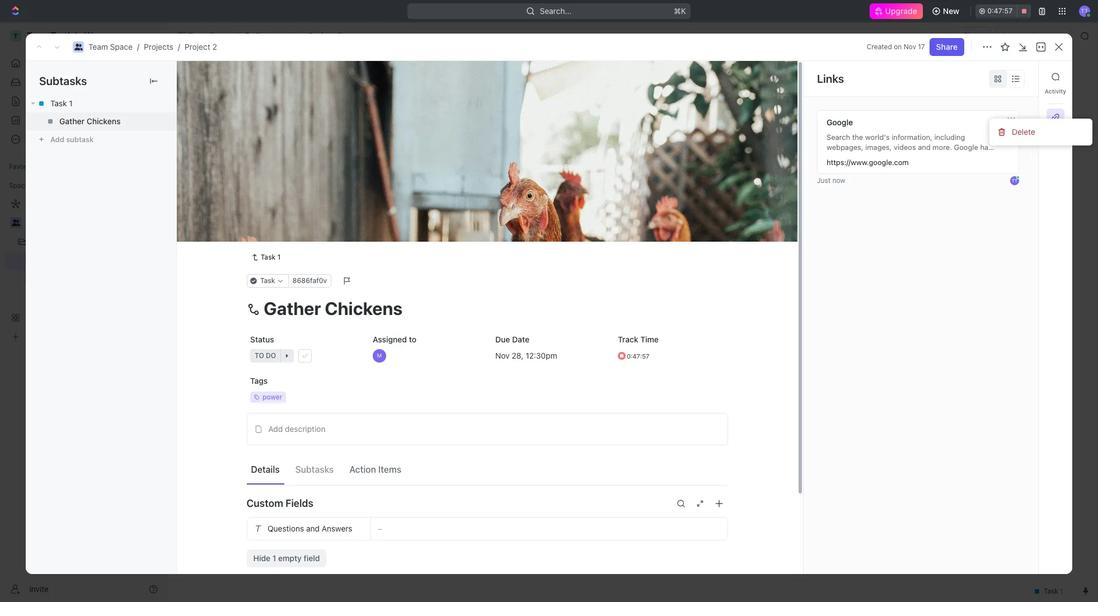 Task type: vqa. For each thing, say whether or not it's contained in the screenshot.
files
no



Task type: locate. For each thing, give the bounding box(es) containing it.
1 horizontal spatial space
[[210, 31, 232, 40]]

tree
[[4, 195, 162, 346]]

user group image left team space
[[178, 33, 185, 39]]

0 horizontal spatial project 2 link
[[185, 42, 217, 52]]

0 horizontal spatial user group image
[[74, 44, 83, 50]]

add task button down task 2
[[221, 232, 263, 245]]

task
[[1035, 72, 1052, 81], [50, 99, 67, 108], [316, 158, 330, 166], [226, 195, 243, 204], [226, 214, 243, 224], [242, 233, 259, 243], [261, 253, 276, 261]]

delete button
[[995, 123, 1089, 141]]

0 vertical spatial task 1 link
[[26, 95, 176, 113]]

docs
[[27, 96, 45, 106]]

0 vertical spatial projects
[[256, 31, 285, 40]]

spaces
[[9, 181, 33, 190]]

0 horizontal spatial team
[[88, 42, 108, 52]]

subtasks up fields
[[295, 465, 334, 475]]

gantt
[[380, 103, 401, 113]]

add task down calendar at the left of the page
[[301, 158, 330, 166]]

add task down task 2
[[226, 233, 259, 243]]

0 vertical spatial share
[[964, 31, 985, 40]]

1 horizontal spatial user group image
[[178, 33, 185, 39]]

subtasks inside button
[[295, 465, 334, 475]]

project 2 link
[[295, 29, 345, 43], [185, 42, 217, 52]]

0 vertical spatial 1 button
[[251, 194, 266, 205]]

automations
[[1003, 31, 1049, 40]]

task 1
[[50, 99, 73, 108], [226, 195, 248, 204], [261, 253, 281, 261]]

1 vertical spatial hide
[[581, 131, 596, 139]]

1 vertical spatial project
[[185, 42, 210, 52]]

/
[[237, 31, 240, 40], [290, 31, 293, 40], [137, 42, 139, 52], [178, 42, 180, 52]]

gather chickens link
[[26, 113, 176, 130]]

hide button
[[953, 101, 987, 116]]

projects
[[256, 31, 285, 40], [144, 42, 173, 52]]

custom fields button
[[247, 490, 728, 517]]

1 vertical spatial space
[[110, 42, 133, 52]]

share button
[[957, 27, 992, 45], [930, 38, 965, 56]]

https://www.google.com
[[827, 158, 909, 167]]

0 horizontal spatial space
[[110, 42, 133, 52]]

0 vertical spatial team
[[188, 31, 208, 40]]

add task for the bottommost the add task button
[[226, 233, 259, 243]]

1 horizontal spatial share
[[964, 31, 985, 40]]

0 vertical spatial task 1
[[50, 99, 73, 108]]

details
[[251, 465, 280, 475]]

0 vertical spatial add task button
[[1011, 68, 1058, 86]]

team up team space / projects / project 2
[[188, 31, 208, 40]]

1 horizontal spatial hide
[[581, 131, 596, 139]]

0 vertical spatial space
[[210, 31, 232, 40]]

share button down new
[[957, 27, 992, 45]]

user group image
[[178, 33, 185, 39], [74, 44, 83, 50]]

0 horizontal spatial hide
[[253, 554, 271, 563]]

2 vertical spatial project
[[194, 67, 245, 85]]

docs link
[[4, 92, 162, 110]]

search...
[[540, 6, 572, 16]]

1 vertical spatial 1 button
[[252, 213, 267, 225]]

2 horizontal spatial add task button
[[1011, 68, 1058, 86]]

2 horizontal spatial add task
[[1018, 72, 1052, 81]]

project 2
[[309, 31, 342, 40], [194, 67, 261, 85]]

0 horizontal spatial task 1 link
[[26, 95, 176, 113]]

0 vertical spatial hide
[[966, 103, 983, 113]]

share down new button
[[964, 31, 985, 40]]

sidebar navigation
[[0, 22, 167, 603]]

subtasks button
[[291, 460, 338, 480]]

board
[[209, 103, 231, 113]]

hide inside button
[[581, 131, 596, 139]]

task 1 link
[[26, 95, 176, 113], [247, 251, 285, 264]]

0 vertical spatial project
[[309, 31, 335, 40]]

0 horizontal spatial share
[[937, 42, 958, 52]]

add down "calendar" link
[[301, 158, 314, 166]]

task 2
[[226, 214, 250, 224]]

invite
[[29, 584, 49, 594]]

1 horizontal spatial team space link
[[174, 29, 235, 43]]

task 1 link up chickens
[[26, 95, 176, 113]]

time
[[641, 335, 659, 344]]

0 horizontal spatial project 2
[[194, 67, 261, 85]]

1 button
[[251, 194, 266, 205], [252, 213, 267, 225]]

add task button down "calendar" link
[[287, 156, 335, 169]]

task 1 link down task 2
[[247, 251, 285, 264]]

0 vertical spatial subtasks
[[39, 74, 87, 87]]

1 horizontal spatial add task button
[[287, 156, 335, 169]]

add description
[[269, 424, 326, 434]]

assignees
[[467, 131, 500, 139]]

2 vertical spatial task 1
[[261, 253, 281, 261]]

add description button
[[251, 420, 724, 438]]

share right 17
[[937, 42, 958, 52]]

add
[[1018, 72, 1033, 81], [301, 158, 314, 166], [226, 233, 240, 243], [269, 424, 283, 434]]

0 vertical spatial user group image
[[178, 33, 185, 39]]

0 horizontal spatial team space link
[[88, 42, 133, 52]]

status
[[250, 335, 274, 344]]

activity
[[1045, 88, 1067, 95]]

chickens
[[87, 116, 121, 126]]

add task for topmost the add task button
[[1018, 72, 1052, 81]]

0 vertical spatial add task
[[1018, 72, 1052, 81]]

project
[[309, 31, 335, 40], [185, 42, 210, 52], [194, 67, 245, 85]]

1 horizontal spatial subtasks
[[295, 465, 334, 475]]

1 inside custom fields element
[[273, 554, 276, 563]]

answers
[[322, 524, 352, 534]]

just now
[[818, 176, 846, 185]]

1 horizontal spatial team
[[188, 31, 208, 40]]

favorites button
[[4, 160, 43, 174]]

add up customize
[[1018, 72, 1033, 81]]

items
[[378, 465, 402, 475]]

2 horizontal spatial hide
[[966, 103, 983, 113]]

tt
[[1012, 178, 1018, 184]]

1 vertical spatial task 1 link
[[247, 251, 285, 264]]

1 horizontal spatial add task
[[301, 158, 330, 166]]

1 vertical spatial subtasks
[[295, 465, 334, 475]]

0 horizontal spatial add task
[[226, 233, 259, 243]]

add task button
[[1011, 68, 1058, 86], [287, 156, 335, 169], [221, 232, 263, 245]]

8686faf0v
[[292, 277, 327, 285]]

0 horizontal spatial add task button
[[221, 232, 263, 245]]

add task up activity
[[1018, 72, 1052, 81]]

questions
[[267, 524, 304, 534]]

team
[[188, 31, 208, 40], [88, 42, 108, 52]]

add left description
[[269, 424, 283, 434]]

1 vertical spatial task 1
[[226, 195, 248, 204]]

1 horizontal spatial projects
[[256, 31, 285, 40]]

space for team space / projects / project 2
[[110, 42, 133, 52]]

table
[[340, 103, 360, 113]]

1 vertical spatial projects
[[144, 42, 173, 52]]

1 vertical spatial team
[[88, 42, 108, 52]]

inbox link
[[4, 73, 162, 91]]

user group image up home link
[[74, 44, 83, 50]]

track time
[[618, 335, 659, 344]]

team up home link
[[88, 42, 108, 52]]

1 button right task 2
[[252, 213, 267, 225]]

gantt link
[[378, 101, 401, 116]]

team space link
[[174, 29, 235, 43], [88, 42, 133, 52]]

0 horizontal spatial projects
[[144, 42, 173, 52]]

hide
[[966, 103, 983, 113], [581, 131, 596, 139], [253, 554, 271, 563]]

just
[[818, 176, 831, 185]]

2 vertical spatial hide
[[253, 554, 271, 563]]

to
[[409, 335, 416, 344]]

space for team space
[[210, 31, 232, 40]]

1 horizontal spatial task 1
[[226, 195, 248, 204]]

subtasks down home link
[[39, 74, 87, 87]]

team for team space / projects / project 2
[[88, 42, 108, 52]]

1 button for 2
[[252, 213, 267, 225]]

1 button down progress
[[251, 194, 266, 205]]

add task button up activity
[[1011, 68, 1058, 86]]

1 vertical spatial add task
[[301, 158, 330, 166]]

Search tasks... text field
[[959, 127, 1071, 144]]

0 horizontal spatial projects link
[[144, 42, 173, 52]]

0:47:58 button
[[976, 4, 1032, 18]]

0 horizontal spatial task 1
[[50, 99, 73, 108]]

1 horizontal spatial project 2
[[309, 31, 342, 40]]

empty
[[278, 554, 302, 563]]

add task
[[1018, 72, 1052, 81], [301, 158, 330, 166], [226, 233, 259, 243]]

search button
[[907, 101, 950, 116]]

hide inside dropdown button
[[966, 103, 983, 113]]

2 vertical spatial add task button
[[221, 232, 263, 245]]

1 vertical spatial add task button
[[287, 156, 335, 169]]

2 vertical spatial add task
[[226, 233, 259, 243]]

share
[[964, 31, 985, 40], [937, 42, 958, 52]]

assigned to
[[373, 335, 416, 344]]



Task type: describe. For each thing, give the bounding box(es) containing it.
details button
[[247, 460, 284, 480]]

upgrade
[[886, 6, 918, 16]]

2 horizontal spatial task 1
[[261, 253, 281, 261]]

inbox
[[27, 77, 47, 87]]

user group image
[[11, 220, 20, 226]]

Edit task name text field
[[247, 298, 728, 319]]

list link
[[249, 101, 265, 116]]

in
[[208, 158, 215, 166]]

gather chickens
[[59, 116, 121, 126]]

projects inside 'link'
[[256, 31, 285, 40]]

links
[[818, 72, 845, 85]]

⌘k
[[674, 6, 687, 16]]

field
[[304, 554, 320, 563]]

1 horizontal spatial project 2 link
[[295, 29, 345, 43]]

progress
[[217, 158, 253, 166]]

0 vertical spatial project 2
[[309, 31, 342, 40]]

delete
[[1012, 127, 1036, 137]]

1 horizontal spatial projects link
[[242, 29, 288, 43]]

assigned
[[373, 335, 407, 344]]

created
[[867, 43, 893, 51]]

automations button
[[997, 27, 1055, 44]]

table link
[[337, 101, 360, 116]]

0 horizontal spatial subtasks
[[39, 74, 87, 87]]

list
[[252, 103, 265, 113]]

calendar
[[286, 103, 319, 113]]

and
[[306, 524, 319, 534]]

dashboards link
[[4, 111, 162, 129]]

task sidebar navigation tab list
[[1044, 68, 1068, 151]]

tags
[[250, 376, 268, 386]]

hide button
[[577, 129, 601, 142]]

created on nov 17
[[867, 43, 925, 51]]

description
[[285, 424, 326, 434]]

due
[[495, 335, 510, 344]]

1 vertical spatial project 2
[[194, 67, 261, 85]]

17
[[919, 43, 925, 51]]

home
[[27, 58, 48, 68]]

hide inside custom fields element
[[253, 554, 271, 563]]

0:47:58
[[988, 7, 1014, 15]]

custom fields
[[247, 498, 314, 510]]

custom fields element
[[247, 517, 728, 568]]

favorites
[[9, 162, 39, 171]]

calendar link
[[283, 101, 319, 116]]

on
[[894, 43, 902, 51]]

due date
[[495, 335, 529, 344]]

google
[[827, 118, 853, 127]]

board link
[[207, 101, 231, 116]]

task sidebar content section
[[804, 61, 1039, 575]]

questions and answers
[[267, 524, 352, 534]]

track
[[618, 335, 638, 344]]

8686faf0v button
[[288, 274, 331, 288]]

1 button for 1
[[251, 194, 266, 205]]

assignees button
[[453, 129, 505, 142]]

team space / projects / project 2
[[88, 42, 217, 52]]

team space
[[188, 31, 232, 40]]

1 vertical spatial user group image
[[74, 44, 83, 50]]

share button right 17
[[930, 38, 965, 56]]

action items
[[350, 465, 402, 475]]

home link
[[4, 54, 162, 72]]

in progress
[[208, 158, 253, 166]]

new
[[943, 6, 960, 16]]

hide 1 empty field
[[253, 554, 320, 563]]

action items button
[[345, 460, 406, 480]]

custom
[[247, 498, 283, 510]]

date
[[512, 335, 529, 344]]

upgrade link
[[870, 3, 923, 19]]

fields
[[286, 498, 314, 510]]

add down task 2
[[226, 233, 240, 243]]

customize button
[[989, 101, 1046, 116]]

new button
[[928, 2, 967, 20]]

nov
[[904, 43, 917, 51]]

now
[[833, 176, 846, 185]]

dashboards
[[27, 115, 70, 125]]

search
[[921, 103, 947, 113]]

tree inside sidebar navigation
[[4, 195, 162, 346]]

1 vertical spatial share
[[937, 42, 958, 52]]

gather
[[59, 116, 85, 126]]

action
[[350, 465, 376, 475]]

customize
[[1003, 103, 1043, 113]]

1 horizontal spatial task 1 link
[[247, 251, 285, 264]]

team for team space
[[188, 31, 208, 40]]

add inside button
[[269, 424, 283, 434]]



